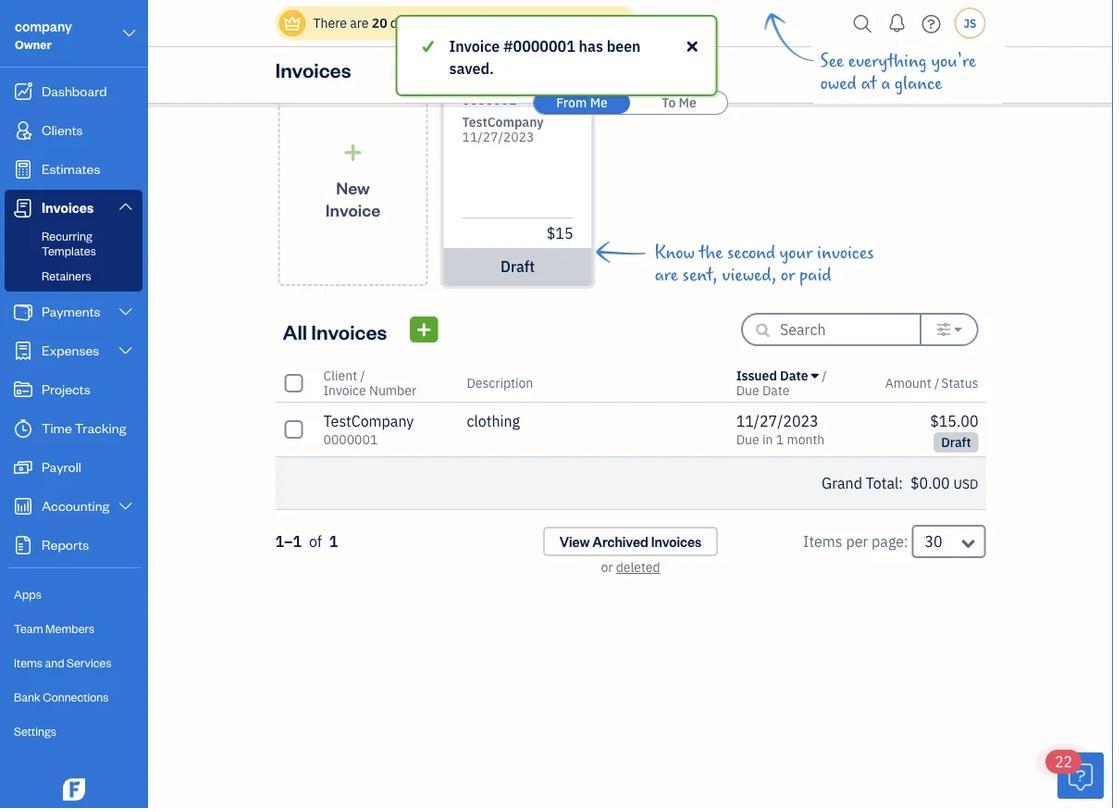 Task type: describe. For each thing, give the bounding box(es) containing it.
new invoice link for invoices
[[861, 51, 987, 88]]

me for to me
[[679, 94, 697, 111]]

description
[[467, 375, 534, 392]]

viewed,
[[722, 265, 777, 285]]

the
[[700, 243, 723, 263]]

accounting
[[42, 497, 110, 514]]

/ for client
[[361, 367, 365, 384]]

settings image
[[937, 322, 952, 337]]

go to help image
[[917, 10, 947, 38]]

are inside know the second your invoices are sent, viewed, or paid
[[655, 265, 679, 285]]

Items per page: field
[[913, 525, 987, 558]]

recurring templates link
[[8, 225, 139, 262]]

invoices inside 'link'
[[42, 199, 94, 216]]

time
[[42, 419, 72, 437]]

paid
[[800, 265, 832, 285]]

recurring
[[42, 228, 92, 244]]

clients
[[42, 121, 83, 138]]

at
[[861, 73, 877, 94]]

invoices
[[818, 243, 875, 263]]

freshbooks image
[[59, 779, 89, 801]]

grand
[[822, 474, 863, 493]]

and
[[45, 655, 64, 670]]

client
[[324, 367, 357, 384]]

0 horizontal spatial 1
[[329, 532, 338, 551]]

team
[[14, 621, 43, 636]]

invoice down plus image
[[326, 199, 381, 221]]

know
[[655, 243, 695, 263]]

0 vertical spatial draft
[[501, 257, 535, 276]]

items for items per page:
[[804, 532, 843, 551]]

invoice number link
[[324, 382, 417, 399]]

estimates
[[42, 160, 100, 177]]

see everything you're owed at a glance
[[821, 51, 977, 94]]

$15.00
[[931, 412, 979, 431]]

payments link
[[5, 294, 143, 331]]

a
[[882, 73, 891, 94]]

main element
[[0, 0, 194, 808]]

recently
[[275, 30, 357, 56]]

new invoice link for know the second your invoices are sent, viewed, or paid
[[278, 78, 428, 286]]

chevron large down image for expenses
[[117, 344, 134, 358]]

invoices down there at the left
[[275, 56, 351, 82]]

1–1
[[275, 532, 302, 551]]

payments
[[42, 302, 100, 320]]

sent,
[[683, 265, 718, 285]]

0 vertical spatial chevron large down image
[[121, 22, 138, 44]]

company
[[15, 17, 72, 35]]

items and services link
[[5, 647, 143, 680]]

payroll link
[[5, 449, 143, 486]]

bank connections link
[[5, 681, 143, 714]]

date for due date
[[763, 382, 790, 399]]

testcompany 0000001
[[324, 412, 414, 448]]

amount link
[[886, 375, 935, 392]]

apps link
[[5, 579, 143, 611]]

company owner
[[15, 17, 72, 52]]

from me link
[[534, 92, 631, 114]]

$15.00 draft
[[931, 412, 979, 451]]

recurring templates
[[42, 228, 96, 258]]

apps
[[14, 587, 41, 602]]

settings link
[[5, 716, 143, 748]]

team members
[[14, 621, 95, 636]]

dashboard
[[42, 82, 107, 100]]

all invoices
[[283, 318, 387, 344]]

items for items and services
[[14, 655, 43, 670]]

payroll
[[42, 458, 81, 475]]

items and services
[[14, 655, 112, 670]]

1 horizontal spatial /
[[822, 367, 827, 384]]

search image
[[849, 10, 878, 38]]

caretdown image inside issued date link
[[812, 369, 819, 383]]

invoice inside invoice #0000001 has been saved.
[[450, 37, 500, 56]]

amount
[[886, 375, 932, 392]]

0 horizontal spatial new
[[336, 177, 370, 198]]

view archived invoices link
[[543, 527, 719, 556]]

notifications image
[[883, 5, 913, 42]]

0 horizontal spatial testcompany
[[324, 412, 414, 431]]

of
[[309, 532, 322, 551]]

upgrade
[[519, 14, 570, 31]]

$0.00
[[911, 474, 951, 493]]

11/27/2023 inside 11/27/2023 due in 1 month
[[737, 412, 819, 431]]

estimates link
[[5, 151, 143, 188]]

11/27/2023 inside 0000001 testcompany 11/27/2023
[[463, 128, 535, 145]]

everything
[[849, 51, 928, 71]]

due date link
[[737, 382, 790, 399]]

issued date
[[737, 367, 809, 384]]

estimate image
[[12, 160, 34, 179]]

invoice #0000001 has been saved. status
[[0, 15, 1114, 96]]

project image
[[12, 381, 34, 399]]

page:
[[872, 532, 909, 551]]

me for from me
[[590, 94, 608, 111]]

payment image
[[12, 303, 34, 321]]

account
[[573, 14, 622, 31]]

invoices up client link at the left top of page
[[311, 318, 387, 344]]



Task type: vqa. For each thing, say whether or not it's contained in the screenshot.
the top Get Direct Line of Sight Into the Health of Your Business
no



Task type: locate. For each thing, give the bounding box(es) containing it.
30
[[925, 532, 943, 551]]

chevron large down image inside the accounting 'link'
[[117, 499, 134, 514]]

1 vertical spatial due
[[737, 431, 760, 448]]

know the second your invoices are sent, viewed, or paid
[[655, 243, 875, 285]]

caretdown image right issued date
[[812, 369, 819, 383]]

0 vertical spatial new
[[878, 58, 912, 80]]

0 vertical spatial items
[[804, 532, 843, 551]]

me right to
[[679, 94, 697, 111]]

/ right client
[[361, 367, 365, 384]]

client / invoice number
[[324, 367, 417, 399]]

0 horizontal spatial caretdown image
[[812, 369, 819, 383]]

in left month
[[763, 431, 774, 448]]

1 horizontal spatial new invoice
[[878, 58, 970, 80]]

your up the paid
[[780, 243, 813, 263]]

1 horizontal spatial new
[[878, 58, 912, 80]]

chevron large down image right accounting
[[117, 499, 134, 514]]

1 me from the left
[[590, 94, 608, 111]]

#0000001
[[504, 37, 576, 56]]

has
[[579, 37, 604, 56]]

0000001 testcompany 11/27/2023
[[463, 91, 544, 145]]

due inside 11/27/2023 due in 1 month
[[737, 431, 760, 448]]

1 vertical spatial 0000001
[[324, 431, 378, 448]]

clients link
[[5, 112, 143, 149]]

1 vertical spatial your
[[780, 243, 813, 263]]

grand total : $0.00 usd
[[822, 474, 979, 493]]

1 vertical spatial testcompany
[[324, 412, 414, 431]]

testcompany
[[463, 113, 544, 131], [324, 412, 414, 431]]

1 horizontal spatial 1
[[777, 431, 784, 448]]

expenses link
[[5, 332, 143, 369]]

testcompany down the saved.
[[463, 113, 544, 131]]

1 vertical spatial new
[[336, 177, 370, 198]]

0000001 inside 0000001 testcompany 11/27/2023
[[463, 91, 517, 108]]

number
[[369, 382, 417, 399]]

0 horizontal spatial draft
[[501, 257, 535, 276]]

1 horizontal spatial 11/27/2023
[[737, 412, 819, 431]]

items inside 'link'
[[14, 655, 43, 670]]

/ left status
[[935, 375, 940, 392]]

1 chevron large down image from the top
[[117, 305, 134, 319]]

chevron large down image up dashboard 'link' in the left of the page
[[121, 22, 138, 44]]

1 horizontal spatial new invoice link
[[861, 51, 987, 88]]

new down plus image
[[336, 177, 370, 198]]

in inside 11/27/2023 due in 1 month
[[763, 431, 774, 448]]

0 vertical spatial are
[[350, 14, 369, 31]]

me
[[590, 94, 608, 111], [679, 94, 697, 111]]

days
[[391, 14, 418, 31]]

archived
[[593, 533, 649, 550]]

testcompany down invoice number link at the top left
[[324, 412, 414, 431]]

2 due from the top
[[737, 431, 760, 448]]

see
[[821, 51, 844, 71]]

invoice down go to help icon
[[915, 58, 970, 80]]

date for issued date
[[781, 367, 809, 384]]

invoices up "deleted" at the right
[[652, 533, 702, 550]]

invoices inside view archived invoices or deleted
[[652, 533, 702, 550]]

bank
[[14, 689, 41, 705]]

issued date link
[[737, 367, 822, 384]]

0 vertical spatial due
[[737, 382, 760, 399]]

1 vertical spatial in
[[763, 431, 774, 448]]

chevron large down image right payments
[[117, 305, 134, 319]]

or down archived
[[601, 559, 613, 576]]

js
[[964, 16, 977, 31]]

close image
[[684, 35, 701, 57]]

invoices
[[275, 56, 351, 82], [42, 199, 94, 216], [311, 318, 387, 344], [652, 533, 702, 550]]

/
[[361, 367, 365, 384], [822, 367, 827, 384], [935, 375, 940, 392]]

1 horizontal spatial testcompany
[[463, 113, 544, 131]]

view
[[560, 533, 590, 550]]

resource center badge image
[[1058, 753, 1105, 799]]

1 vertical spatial caretdown image
[[812, 369, 819, 383]]

reports link
[[5, 527, 143, 564]]

1 vertical spatial draft
[[942, 434, 972, 451]]

retainers
[[42, 268, 91, 283]]

reports
[[42, 536, 89, 553]]

1 horizontal spatial or
[[781, 265, 796, 285]]

/ down the search text field
[[822, 367, 827, 384]]

your left trial.
[[457, 14, 483, 31]]

11/27/2023 due in 1 month
[[737, 412, 825, 448]]

1 horizontal spatial items
[[804, 532, 843, 551]]

new invoice
[[878, 58, 970, 80], [326, 177, 381, 221]]

0 vertical spatial your
[[457, 14, 483, 31]]

to
[[662, 94, 676, 111]]

chart image
[[12, 497, 34, 516]]

retainers link
[[8, 265, 139, 287]]

1 vertical spatial are
[[655, 265, 679, 285]]

0 horizontal spatial items
[[14, 655, 43, 670]]

money image
[[12, 458, 34, 477]]

tracking
[[75, 419, 126, 437]]

are down know on the right top of page
[[655, 265, 679, 285]]

caretdown image right settings "image"
[[955, 322, 963, 337]]

11/27/2023
[[463, 128, 535, 145], [737, 412, 819, 431]]

or
[[781, 265, 796, 285], [601, 559, 613, 576]]

2 vertical spatial chevron large down image
[[117, 499, 134, 514]]

1 left month
[[777, 431, 784, 448]]

1 vertical spatial items
[[14, 655, 43, 670]]

Search text field
[[781, 315, 891, 344]]

chevron large down image inside expenses link
[[117, 344, 134, 358]]

usd
[[954, 475, 979, 493]]

0 vertical spatial or
[[781, 265, 796, 285]]

projects
[[42, 380, 90, 398]]

1 vertical spatial new invoice
[[326, 177, 381, 221]]

left
[[421, 14, 440, 31]]

due
[[737, 382, 760, 399], [737, 431, 760, 448]]

0 vertical spatial in
[[443, 14, 454, 31]]

1 vertical spatial or
[[601, 559, 613, 576]]

/ inside client / invoice number
[[361, 367, 365, 384]]

dashboard image
[[12, 82, 34, 101]]

1 inside 11/27/2023 due in 1 month
[[777, 431, 784, 448]]

items left and at the left bottom
[[14, 655, 43, 670]]

in right 'left'
[[443, 14, 454, 31]]

1 horizontal spatial me
[[679, 94, 697, 111]]

1 horizontal spatial draft
[[942, 434, 972, 451]]

$15
[[547, 224, 574, 243]]

total
[[866, 474, 899, 493]]

in
[[443, 14, 454, 31], [763, 431, 774, 448]]

0 horizontal spatial in
[[443, 14, 454, 31]]

been
[[607, 37, 641, 56]]

expense image
[[12, 342, 34, 360]]

expenses
[[42, 341, 99, 359]]

members
[[45, 621, 95, 636]]

invoices link
[[5, 190, 143, 225]]

1 vertical spatial chevron large down image
[[117, 199, 134, 213]]

1–1 of 1
[[275, 532, 338, 551]]

timer image
[[12, 419, 34, 438]]

2 me from the left
[[679, 94, 697, 111]]

plus image
[[343, 143, 364, 162]]

22 button
[[1046, 750, 1105, 799]]

/ for amount
[[935, 375, 940, 392]]

settings
[[14, 724, 56, 739]]

1 vertical spatial chevron large down image
[[117, 344, 134, 358]]

are left 20
[[350, 14, 369, 31]]

to me
[[662, 94, 697, 111]]

invoices up recurring
[[42, 199, 94, 216]]

due date
[[737, 382, 790, 399]]

2 chevron large down image from the top
[[117, 344, 134, 358]]

chevron large down image for invoices
[[117, 199, 134, 213]]

or left the paid
[[781, 265, 796, 285]]

trial.
[[486, 14, 512, 31]]

0 horizontal spatial me
[[590, 94, 608, 111]]

new right at
[[878, 58, 912, 80]]

11/27/2023 down the saved.
[[463, 128, 535, 145]]

all
[[283, 318, 307, 344]]

clothing
[[467, 412, 520, 431]]

month
[[787, 431, 825, 448]]

chevron large down image inside the invoices 'link'
[[117, 199, 134, 213]]

1 vertical spatial 11/27/2023
[[737, 412, 819, 431]]

0 horizontal spatial new invoice
[[326, 177, 381, 221]]

invoice image
[[12, 199, 34, 218]]

0000001 inside testcompany 0000001
[[324, 431, 378, 448]]

invoice
[[450, 37, 500, 56], [915, 58, 970, 80], [326, 199, 381, 221], [324, 382, 366, 399]]

client link
[[324, 367, 361, 384]]

or inside know the second your invoices are sent, viewed, or paid
[[781, 265, 796, 285]]

1 horizontal spatial are
[[655, 265, 679, 285]]

invoice inside client / invoice number
[[324, 382, 366, 399]]

to me link
[[631, 92, 728, 114]]

0000001
[[463, 91, 517, 108], [324, 431, 378, 448]]

report image
[[12, 536, 34, 555]]

items
[[804, 532, 843, 551], [14, 655, 43, 670]]

client image
[[12, 121, 34, 140]]

check image
[[420, 35, 437, 57]]

0 horizontal spatial or
[[601, 559, 613, 576]]

1 due from the top
[[737, 382, 760, 399]]

draft inside $15.00 draft
[[942, 434, 972, 451]]

or inside view archived invoices or deleted
[[601, 559, 613, 576]]

0 horizontal spatial 11/27/2023
[[463, 128, 535, 145]]

22
[[1056, 752, 1073, 772]]

from me
[[557, 94, 608, 111]]

invoice up testcompany 0000001
[[324, 382, 366, 399]]

0000001 down the saved.
[[463, 91, 517, 108]]

1 vertical spatial 1
[[329, 532, 338, 551]]

0 vertical spatial 1
[[777, 431, 784, 448]]

11/27/2023 down due date link on the right of page
[[737, 412, 819, 431]]

0 horizontal spatial 0000001
[[324, 431, 378, 448]]

2 horizontal spatial /
[[935, 375, 940, 392]]

0 vertical spatial chevron large down image
[[117, 305, 134, 319]]

crown image
[[283, 13, 302, 33]]

1 horizontal spatial in
[[763, 431, 774, 448]]

0 vertical spatial 11/27/2023
[[463, 128, 535, 145]]

chevron large down image down estimates link
[[117, 199, 134, 213]]

draft
[[501, 257, 535, 276], [942, 434, 972, 451]]

0 horizontal spatial your
[[457, 14, 483, 31]]

add invoice image
[[416, 319, 433, 341]]

me right the from
[[590, 94, 608, 111]]

upgrade account link
[[515, 14, 622, 31]]

0 horizontal spatial /
[[361, 367, 365, 384]]

invoice up the saved.
[[450, 37, 500, 56]]

invoice #0000001 has been saved.
[[450, 37, 641, 78]]

projects link
[[5, 371, 143, 408]]

0 vertical spatial 0000001
[[463, 91, 517, 108]]

chevron large down image right expenses
[[117, 344, 134, 358]]

0 vertical spatial caretdown image
[[955, 322, 963, 337]]

items left per
[[804, 532, 843, 551]]

view archived invoices or deleted
[[560, 533, 702, 576]]

saved.
[[450, 59, 494, 78]]

your inside know the second your invoices are sent, viewed, or paid
[[780, 243, 813, 263]]

1 horizontal spatial caretdown image
[[955, 322, 963, 337]]

deleted
[[616, 559, 661, 576]]

1 horizontal spatial 0000001
[[463, 91, 517, 108]]

chevron large down image for accounting
[[117, 499, 134, 514]]

chevron large down image
[[117, 305, 134, 319], [117, 344, 134, 358]]

description link
[[467, 375, 534, 392]]

1 right of
[[329, 532, 338, 551]]

caretdown image
[[955, 322, 963, 337], [812, 369, 819, 383]]

second
[[728, 243, 776, 263]]

time tracking link
[[5, 410, 143, 447]]

0000001 down invoice number link at the top left
[[324, 431, 378, 448]]

amount / status
[[886, 375, 979, 392]]

owed
[[821, 73, 857, 94]]

chevron large down image
[[121, 22, 138, 44], [117, 199, 134, 213], [117, 499, 134, 514]]

recently updated
[[275, 30, 442, 56]]

updated
[[361, 30, 442, 56]]

1 horizontal spatial your
[[780, 243, 813, 263]]

team members link
[[5, 613, 143, 645]]

deleted link
[[616, 559, 661, 576]]

templates
[[42, 243, 96, 258]]

0 vertical spatial testcompany
[[463, 113, 544, 131]]

0 horizontal spatial new invoice link
[[278, 78, 428, 286]]

there
[[313, 14, 347, 31]]

per
[[847, 532, 869, 551]]

you're
[[932, 51, 977, 71]]

0 vertical spatial new invoice
[[878, 58, 970, 80]]

chevron large down image for payments
[[117, 305, 134, 319]]

0 horizontal spatial are
[[350, 14, 369, 31]]



